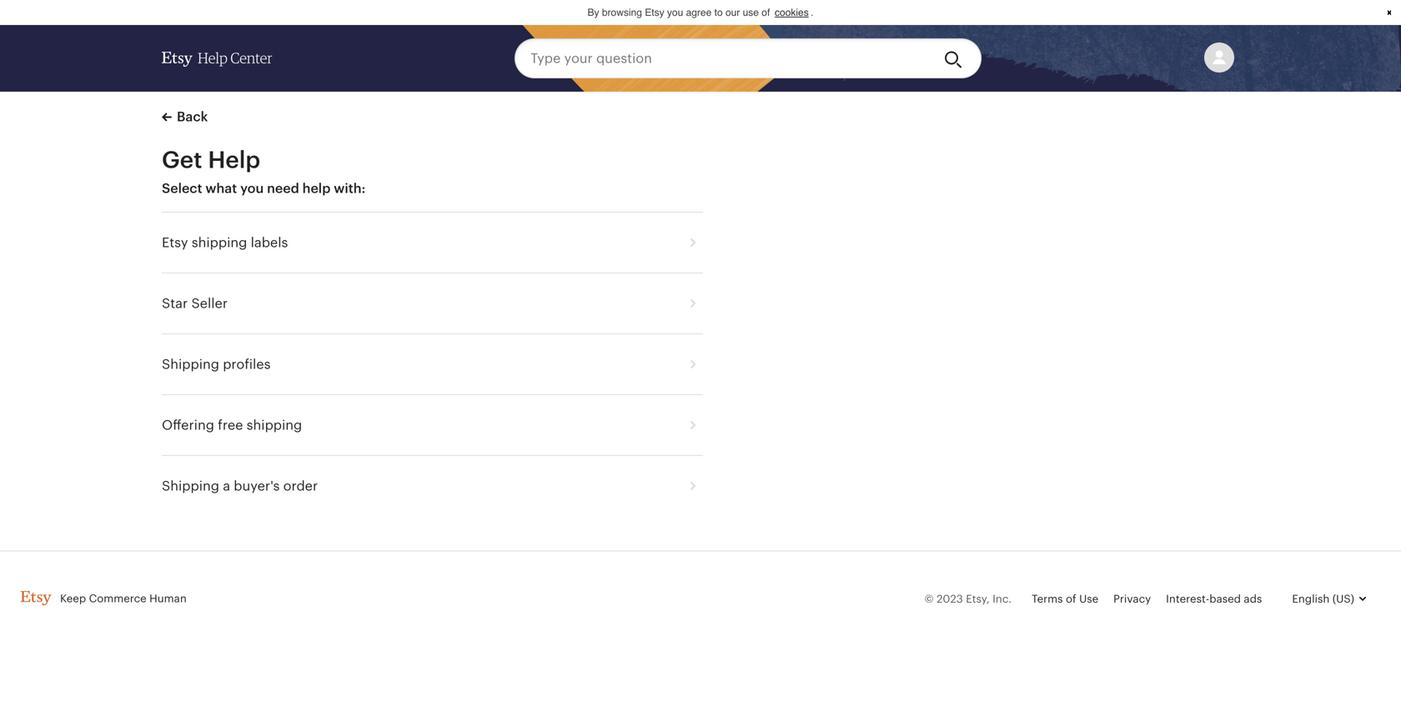 Task type: locate. For each thing, give the bounding box(es) containing it.
shipping a buyer's order
[[162, 479, 318, 494]]

labels
[[251, 235, 288, 250]]

© 2023 etsy, inc.
[[925, 593, 1012, 606]]

by browsing etsy you agree to our use of cookies .
[[588, 7, 814, 18]]

get help
[[162, 147, 260, 173]]

of right use
[[762, 7, 770, 18]]

to
[[714, 7, 723, 18]]

0 vertical spatial shipping
[[162, 357, 219, 372]]

0 horizontal spatial of
[[762, 7, 770, 18]]

with:
[[334, 181, 366, 196]]

help
[[198, 50, 228, 66], [208, 147, 260, 173]]

shipping profiles link
[[162, 334, 703, 395]]

offering free shipping
[[162, 418, 302, 433]]

privacy
[[1114, 593, 1151, 606]]

0 vertical spatial etsy
[[645, 7, 664, 18]]

by
[[588, 7, 599, 18]]

shipping
[[162, 357, 219, 372], [162, 479, 219, 494]]

help
[[302, 181, 331, 196]]

0 horizontal spatial etsy
[[162, 235, 188, 250]]

None search field
[[515, 38, 982, 78]]

©
[[925, 593, 934, 606]]

0 vertical spatial shipping
[[192, 235, 247, 250]]

1 vertical spatial etsy image
[[20, 591, 52, 606]]

1 horizontal spatial of
[[1066, 593, 1076, 606]]

1 horizontal spatial etsy image
[[162, 52, 193, 67]]

shipping left "labels"
[[192, 235, 247, 250]]

help left center
[[198, 50, 228, 66]]

english (us)
[[1292, 593, 1355, 606]]

privacy link
[[1114, 593, 1151, 606]]

etsy image left keep
[[20, 591, 52, 606]]

etsy image inside help center link
[[162, 52, 193, 67]]

etsy
[[645, 7, 664, 18], [162, 235, 188, 250]]

back link
[[162, 107, 208, 127]]

.
[[811, 7, 814, 18]]

back
[[177, 109, 208, 124]]

terms of use link
[[1032, 593, 1099, 606]]

shipping left profiles
[[162, 357, 219, 372]]

1 shipping from the top
[[162, 357, 219, 372]]

2 shipping from the top
[[162, 479, 219, 494]]

help center
[[198, 50, 272, 66]]

need
[[267, 181, 299, 196]]

shipping
[[192, 235, 247, 250], [247, 418, 302, 433]]

etsy down select on the top left of page
[[162, 235, 188, 250]]

1 vertical spatial shipping
[[162, 479, 219, 494]]

(us)
[[1333, 593, 1355, 606]]

seller
[[191, 296, 228, 311]]

use
[[1079, 593, 1099, 606]]

0 horizontal spatial you
[[240, 181, 264, 196]]

0 horizontal spatial etsy image
[[20, 591, 52, 606]]

profiles
[[223, 357, 271, 372]]

Type your question search field
[[515, 38, 931, 78]]

1 horizontal spatial etsy
[[645, 7, 664, 18]]

© 2023 etsy, inc. link
[[925, 593, 1012, 606]]

etsy inside cookie consent "dialog"
[[645, 7, 664, 18]]

0 vertical spatial etsy image
[[162, 52, 193, 67]]

shipping inside 'etsy shipping labels' link
[[192, 235, 247, 250]]

of
[[762, 7, 770, 18], [1066, 593, 1076, 606]]

0 vertical spatial help
[[198, 50, 228, 66]]

1 vertical spatial of
[[1066, 593, 1076, 606]]

you
[[667, 7, 683, 18], [240, 181, 264, 196]]

keep commerce human
[[60, 592, 187, 605]]

of left use
[[1066, 593, 1076, 606]]

human
[[149, 592, 187, 605]]

center
[[231, 50, 272, 66]]

etsy,
[[966, 593, 990, 606]]

interest-based ads
[[1166, 593, 1262, 606]]

0 vertical spatial of
[[762, 7, 770, 18]]

shipping left a
[[162, 479, 219, 494]]

1 horizontal spatial you
[[667, 7, 683, 18]]

help up what
[[208, 147, 260, 173]]

you left agree
[[667, 7, 683, 18]]

0 vertical spatial you
[[667, 7, 683, 18]]

shipping a buyer's order link
[[162, 456, 703, 516]]

etsy shipping labels link
[[162, 213, 703, 273]]

order
[[283, 479, 318, 494]]

shipping for shipping a buyer's order
[[162, 479, 219, 494]]

etsy image left help center at the left
[[162, 52, 193, 67]]

1 vertical spatial shipping
[[247, 418, 302, 433]]

etsy image
[[162, 52, 193, 67], [20, 591, 52, 606]]

cookies link
[[773, 5, 811, 20]]

english (us) button
[[1277, 579, 1381, 619]]

of inside cookie consent "dialog"
[[762, 7, 770, 18]]

1 vertical spatial help
[[208, 147, 260, 173]]

shipping inside "link"
[[162, 479, 219, 494]]

you right what
[[240, 181, 264, 196]]

etsy right browsing
[[645, 7, 664, 18]]

shipping right free at the left bottom of page
[[247, 418, 302, 433]]



Task type: describe. For each thing, give the bounding box(es) containing it.
terms
[[1032, 593, 1063, 606]]

shipping profiles
[[162, 357, 271, 372]]

browsing
[[602, 7, 642, 18]]

interest-based ads link
[[1166, 593, 1262, 606]]

cookies
[[775, 7, 809, 18]]

agree
[[686, 7, 712, 18]]

offering free shipping link
[[162, 395, 703, 455]]

what
[[206, 181, 237, 196]]

terms of use
[[1032, 593, 1099, 606]]

help center link
[[162, 35, 272, 82]]

cookie consent dialog
[[0, 0, 1401, 25]]

use
[[743, 7, 759, 18]]

english
[[1292, 593, 1330, 606]]

2023
[[937, 593, 963, 606]]

you inside cookie consent "dialog"
[[667, 7, 683, 18]]

based
[[1210, 593, 1241, 606]]

shipping inside offering free shipping link
[[247, 418, 302, 433]]

free
[[218, 418, 243, 433]]

get
[[162, 147, 202, 173]]

our
[[726, 7, 740, 18]]

inc.
[[993, 593, 1012, 606]]

star
[[162, 296, 188, 311]]

select
[[162, 181, 202, 196]]

buyer's
[[234, 479, 280, 494]]

keep
[[60, 592, 86, 605]]

1 vertical spatial etsy
[[162, 235, 188, 250]]

a
[[223, 479, 230, 494]]

star seller
[[162, 296, 228, 311]]

interest-
[[1166, 593, 1210, 606]]

shipping for shipping profiles
[[162, 357, 219, 372]]

ads
[[1244, 593, 1262, 606]]

etsy shipping labels
[[162, 235, 288, 250]]

star seller link
[[162, 274, 703, 334]]

commerce
[[89, 592, 147, 605]]

offering
[[162, 418, 214, 433]]

select what you need help with:
[[162, 181, 366, 196]]

1 vertical spatial you
[[240, 181, 264, 196]]



Task type: vqa. For each thing, say whether or not it's contained in the screenshot.
English
yes



